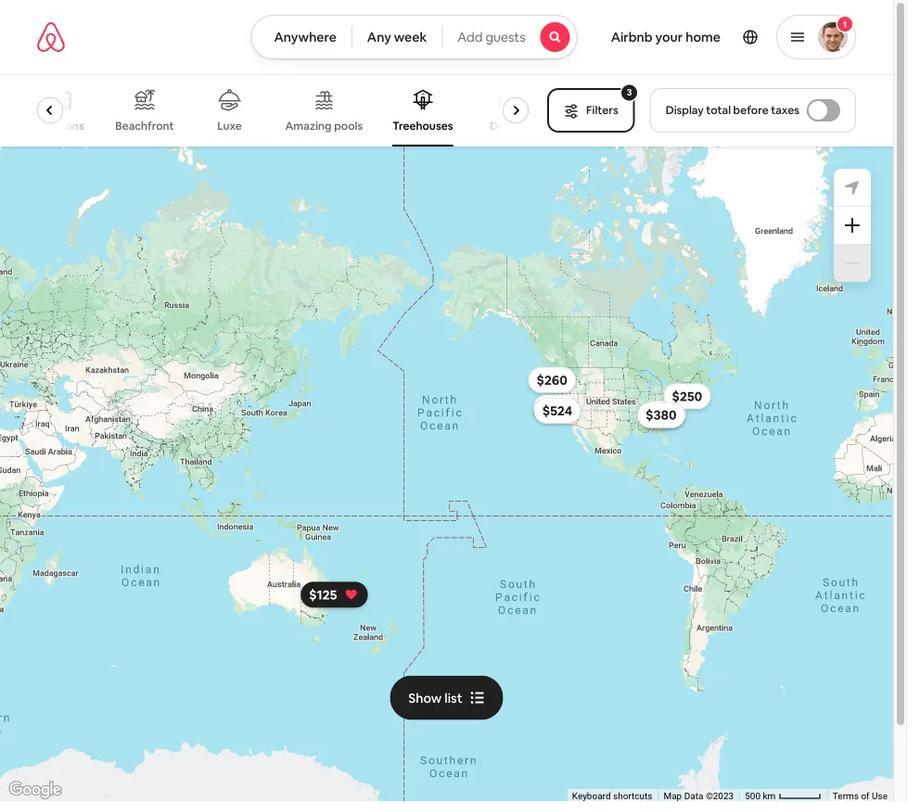 Task type: locate. For each thing, give the bounding box(es) containing it.
amazing pools
[[286, 119, 364, 133]]

$125
[[309, 587, 337, 604]]

$380
[[646, 407, 677, 424]]

profile element
[[600, 0, 857, 74]]

group
[[34, 74, 537, 147]]

None search field
[[251, 15, 578, 59]]

pools
[[335, 119, 364, 133]]

keyboard shortcuts
[[573, 791, 653, 803]]

$524
[[543, 403, 573, 420]]

display total before taxes button
[[650, 88, 857, 133]]

$136
[[650, 406, 678, 422]]

$125 button
[[301, 582, 368, 608]]

$111
[[649, 408, 674, 424]]

data
[[685, 791, 704, 803]]

mansions
[[36, 119, 85, 133]]

$136 button
[[641, 401, 687, 427]]

500 km
[[746, 791, 779, 803]]

zoom out image
[[846, 256, 861, 271]]

luxe
[[218, 119, 243, 133]]

terms
[[833, 791, 860, 803]]

$380 button
[[638, 403, 686, 429]]

treehouses
[[393, 119, 454, 133]]

before
[[734, 103, 769, 117]]

©2023
[[706, 791, 734, 803]]

500
[[746, 791, 761, 803]]

none search field containing anywhere
[[251, 15, 578, 59]]

map
[[664, 791, 683, 803]]

keyboard shortcuts button
[[573, 791, 653, 803]]

display
[[666, 103, 704, 117]]

$524 button
[[534, 398, 581, 424]]

google map
showing 8 stays. including 1 saved stay. region
[[0, 147, 894, 803]]

keyboard
[[573, 791, 611, 803]]

terms of use
[[833, 791, 888, 803]]

km
[[764, 791, 776, 803]]

add guests button
[[442, 15, 578, 59]]

group containing mansions
[[34, 74, 537, 147]]

any week button
[[352, 15, 443, 59]]

anywhere button
[[251, 15, 353, 59]]

show list button
[[390, 676, 504, 721]]

$250 button
[[664, 384, 711, 410]]

$111 button
[[641, 403, 683, 429]]



Task type: describe. For each thing, give the bounding box(es) containing it.
airbnb your home
[[611, 29, 721, 45]]

add
[[458, 29, 483, 45]]

show list
[[409, 690, 463, 707]]

amazing
[[286, 119, 332, 133]]

shortcuts
[[614, 791, 653, 803]]

$260
[[537, 372, 568, 389]]

$260 button
[[529, 367, 576, 393]]

show
[[409, 690, 442, 707]]

$250 $136
[[650, 388, 703, 422]]

of
[[862, 791, 870, 803]]

add guests
[[458, 29, 526, 45]]

use
[[873, 791, 888, 803]]

your
[[656, 29, 683, 45]]

$250
[[673, 388, 703, 405]]

google image
[[5, 779, 66, 803]]

zoom in image
[[846, 218, 861, 233]]

airbnb
[[611, 29, 653, 45]]

guests
[[486, 29, 526, 45]]

1
[[844, 18, 848, 30]]

any week
[[367, 29, 427, 45]]

map data ©2023
[[664, 791, 734, 803]]

airbnb your home link
[[600, 18, 732, 57]]

filters
[[587, 103, 619, 117]]

any
[[367, 29, 392, 45]]

week
[[394, 29, 427, 45]]

taxes
[[772, 103, 800, 117]]

$152 button
[[534, 395, 579, 421]]

500 km button
[[740, 790, 828, 803]]

display total before taxes
[[666, 103, 800, 117]]

terms of use link
[[833, 791, 888, 803]]

home
[[686, 29, 721, 45]]

total
[[707, 103, 732, 117]]

domes
[[491, 119, 528, 133]]

1 button
[[777, 15, 857, 59]]

list
[[445, 690, 463, 707]]

$152
[[542, 400, 570, 417]]

anywhere
[[274, 29, 337, 45]]

beachfront
[[116, 119, 175, 133]]

filters button
[[548, 88, 636, 133]]



Task type: vqa. For each thing, say whether or not it's contained in the screenshot.
the Anywhere 'button'
yes



